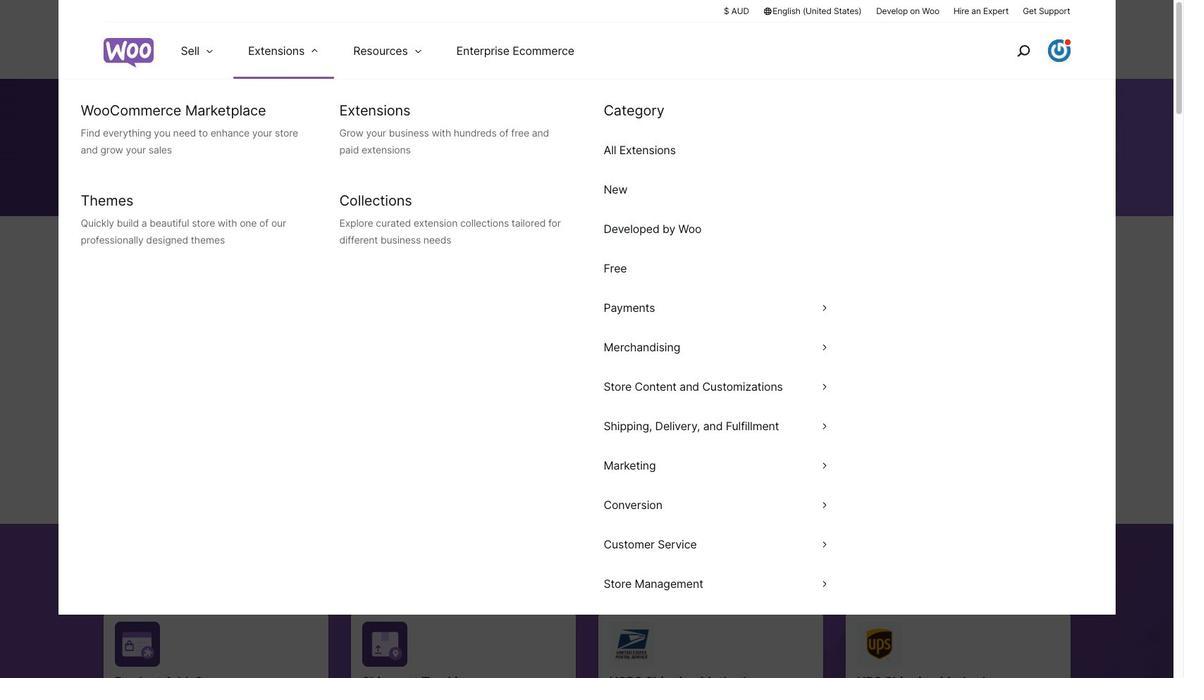 Task type: describe. For each thing, give the bounding box(es) containing it.
search image
[[1012, 39, 1035, 62]]

open account menu image
[[1048, 39, 1071, 62]]

service navigation menu element
[[987, 28, 1071, 74]]



Task type: vqa. For each thing, say whether or not it's contained in the screenshot.
Where
no



